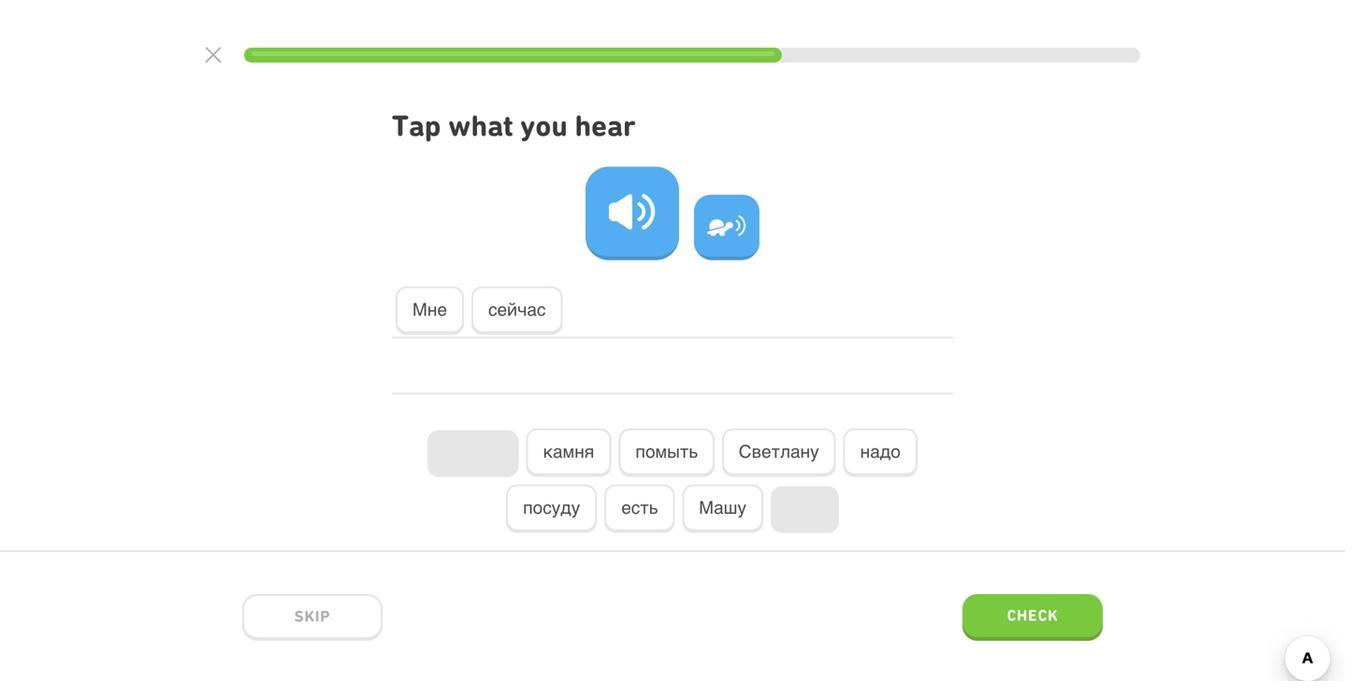 Task type: locate. For each thing, give the bounding box(es) containing it.
skip button
[[242, 595, 383, 642]]

посуду button
[[506, 485, 597, 534]]

камня button
[[526, 429, 611, 477]]

помыть button
[[619, 429, 715, 477]]

сейчас button
[[471, 287, 563, 335]]

check button
[[963, 595, 1103, 642]]

what
[[448, 109, 513, 143]]

progress bar
[[244, 48, 1140, 63]]

надо
[[860, 442, 901, 462]]

you
[[520, 109, 568, 143]]

tap what you hear
[[392, 109, 636, 143]]

светлану
[[739, 442, 819, 462]]

машу button
[[682, 485, 763, 534]]

помыть
[[636, 442, 698, 462]]

надо button
[[843, 429, 918, 477]]

check
[[1007, 607, 1058, 625]]

мне button
[[396, 287, 464, 335]]



Task type: describe. For each thing, give the bounding box(es) containing it.
hear
[[575, 109, 636, 143]]

мне
[[413, 300, 447, 320]]

есть button
[[604, 485, 675, 534]]

камня
[[543, 442, 594, 462]]

tap
[[392, 109, 441, 143]]

есть
[[621, 498, 658, 518]]

машу
[[699, 498, 746, 518]]

светлану button
[[722, 429, 836, 477]]

сейчас
[[488, 300, 546, 320]]

посуду
[[523, 498, 580, 518]]

skip
[[294, 608, 331, 626]]



Task type: vqa. For each thing, say whether or not it's contained in the screenshot.
left the о
no



